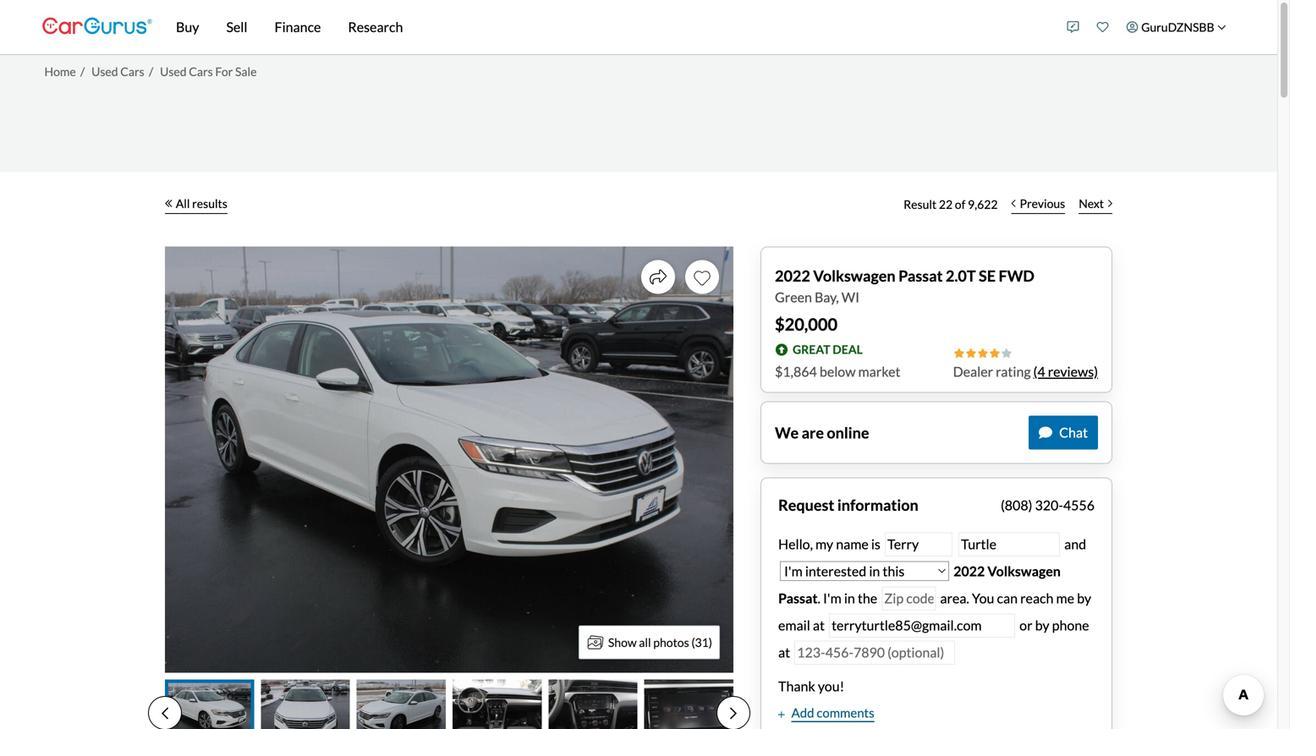 Task type: locate. For each thing, give the bounding box(es) containing it.
gurudznsbb menu item
[[1118, 3, 1235, 51]]

green
[[775, 289, 812, 305]]

add comments button
[[778, 703, 874, 722]]

0 horizontal spatial passat
[[778, 590, 818, 607]]

show
[[608, 635, 637, 650]]

by
[[1077, 590, 1091, 607], [1035, 617, 1049, 634]]

0 horizontal spatial at
[[778, 644, 790, 661]]

1 used from the left
[[91, 64, 118, 78]]

the
[[858, 590, 877, 607]]

1 cars from the left
[[120, 64, 144, 78]]

photos
[[653, 635, 689, 650]]

1 vertical spatial 2022
[[954, 563, 985, 580]]

previous link
[[1005, 186, 1072, 223]]

plus image
[[778, 710, 785, 719]]

or
[[1020, 617, 1033, 634]]

result
[[904, 197, 937, 211]]

9,622
[[968, 197, 998, 211]]

we
[[775, 423, 799, 442]]

0 horizontal spatial by
[[1035, 617, 1049, 634]]

next
[[1079, 196, 1104, 211]]

22
[[939, 197, 953, 211]]

view vehicle photo 2 image
[[261, 680, 350, 729]]

by right me
[[1077, 590, 1091, 607]]

thank you!
[[778, 678, 844, 695]]

reach
[[1020, 590, 1054, 607]]

sale
[[235, 64, 257, 78]]

(808)
[[1001, 497, 1032, 514]]

deal
[[833, 342, 863, 357]]

view vehicle photo 1 image
[[165, 680, 254, 729]]

saved cars image
[[1097, 21, 1109, 33]]

finance
[[275, 19, 321, 35]]

$1,864 below market
[[775, 363, 901, 380]]

0 horizontal spatial 2022
[[775, 266, 810, 285]]

(4
[[1033, 363, 1045, 380]]

cars left for
[[189, 64, 213, 78]]

1 horizontal spatial by
[[1077, 590, 1091, 607]]

0 horizontal spatial cars
[[120, 64, 144, 78]]

view vehicle photo 3 image
[[357, 680, 446, 729]]

add comments
[[791, 705, 874, 720]]

at down email
[[778, 644, 790, 661]]

buy
[[176, 19, 199, 35]]

Last name field
[[959, 533, 1060, 557]]

used
[[91, 64, 118, 78], [160, 64, 187, 78]]

and
[[1062, 536, 1086, 552]]

1 horizontal spatial at
[[813, 617, 825, 634]]

2022 up green
[[775, 266, 810, 285]]

volkswagen inside 2022 volkswagen passat 2.0t se fwd green bay, wi
[[813, 266, 896, 285]]

user icon image
[[1127, 21, 1138, 33]]

comment image
[[1039, 426, 1052, 439]]

1 vertical spatial by
[[1035, 617, 1049, 634]]

1 horizontal spatial /
[[149, 64, 153, 78]]

2022 up you
[[954, 563, 985, 580]]

market
[[858, 363, 901, 380]]

2022 inside 2022 volkswagen passat
[[954, 563, 985, 580]]

at inside or by phone at
[[778, 644, 790, 661]]

1 horizontal spatial passat
[[899, 266, 943, 285]]

view vehicle photo 6 image
[[644, 680, 733, 729]]

information
[[837, 496, 919, 515]]

volkswagen for 2022 volkswagen passat
[[988, 563, 1061, 580]]

you!
[[818, 678, 844, 695]]

all
[[639, 635, 651, 650]]

volkswagen for 2022 volkswagen passat 2.0t se fwd green bay, wi
[[813, 266, 896, 285]]

First name field
[[885, 533, 953, 557]]

by right or
[[1035, 617, 1049, 634]]

tab list
[[148, 680, 750, 729]]

volkswagen
[[813, 266, 896, 285], [988, 563, 1061, 580]]

chat
[[1059, 424, 1088, 441]]

1 vertical spatial passat
[[778, 590, 818, 607]]

/
[[80, 64, 85, 78], [149, 64, 153, 78]]

1 horizontal spatial 2022
[[954, 563, 985, 580]]

2022 volkswagen passat 2.0t se fwd green bay, wi
[[775, 266, 1035, 305]]

/ right home link
[[80, 64, 85, 78]]

request
[[778, 496, 834, 515]]

1 vertical spatial volkswagen
[[988, 563, 1061, 580]]

0 vertical spatial volkswagen
[[813, 266, 896, 285]]

0 vertical spatial by
[[1077, 590, 1091, 607]]

volkswagen up wi
[[813, 266, 896, 285]]

cars down cargurus logo homepage link
[[120, 64, 144, 78]]

are
[[802, 423, 824, 442]]

passat inside 2022 volkswagen passat
[[778, 590, 818, 607]]

2022
[[775, 266, 810, 285], [954, 563, 985, 580]]

by inside area. you can reach me by email at
[[1077, 590, 1091, 607]]

volkswagen inside 2022 volkswagen passat
[[988, 563, 1061, 580]]

.
[[818, 590, 821, 607]]

0 vertical spatial 2022
[[775, 266, 810, 285]]

menu bar
[[152, 0, 1058, 54]]

0 horizontal spatial /
[[80, 64, 85, 78]]

2022 inside 2022 volkswagen passat 2.0t se fwd green bay, wi
[[775, 266, 810, 285]]

/ right used cars link
[[149, 64, 153, 78]]

below
[[820, 363, 856, 380]]

cars
[[120, 64, 144, 78], [189, 64, 213, 78]]

cargurus logo homepage link image
[[42, 3, 152, 51]]

Phone (optional) telephone field
[[795, 641, 955, 665]]

0 vertical spatial at
[[813, 617, 825, 634]]

2 used from the left
[[160, 64, 187, 78]]

passat
[[899, 266, 943, 285], [778, 590, 818, 607]]

0 horizontal spatial volkswagen
[[813, 266, 896, 285]]

area. you can reach me by email at
[[778, 590, 1091, 634]]

(31)
[[691, 635, 712, 650]]

2022 for 2022 volkswagen passat 2.0t se fwd green bay, wi
[[775, 266, 810, 285]]

for
[[215, 64, 233, 78]]

thank
[[778, 678, 815, 695]]

1 horizontal spatial used
[[160, 64, 187, 78]]

1 vertical spatial at
[[778, 644, 790, 661]]

0 vertical spatial passat
[[899, 266, 943, 285]]

1 horizontal spatial cars
[[189, 64, 213, 78]]

all results
[[176, 196, 227, 211]]

(808) 320-4556
[[1001, 497, 1095, 514]]

2 / from the left
[[149, 64, 153, 78]]

1 / from the left
[[80, 64, 85, 78]]

online
[[827, 423, 869, 442]]

phone
[[1052, 617, 1089, 634]]

fwd
[[999, 266, 1035, 285]]

dealer
[[953, 363, 993, 380]]

2.0t
[[946, 266, 976, 285]]

passat for 2022 volkswagen passat 2.0t se fwd green bay, wi
[[899, 266, 943, 285]]

passat up email
[[778, 590, 818, 607]]

passat inside 2022 volkswagen passat 2.0t se fwd green bay, wi
[[899, 266, 943, 285]]

$20,000
[[775, 314, 838, 335]]

1 horizontal spatial volkswagen
[[988, 563, 1061, 580]]

volkswagen up reach
[[988, 563, 1061, 580]]

2022 volkswagen passat
[[778, 563, 1061, 607]]

passat left 2.0t
[[899, 266, 943, 285]]

2 cars from the left
[[189, 64, 213, 78]]

show all photos (31) link
[[579, 626, 720, 659]]

0 horizontal spatial used
[[91, 64, 118, 78]]

cargurus logo homepage link link
[[42, 3, 152, 51]]

at right email
[[813, 617, 825, 634]]

gurudznsbb menu
[[1058, 3, 1235, 51]]

results
[[192, 196, 227, 211]]

at
[[813, 617, 825, 634], [778, 644, 790, 661]]

previous
[[1020, 196, 1065, 211]]

name
[[836, 536, 869, 552]]

used right 'home'
[[91, 64, 118, 78]]

used down buy popup button
[[160, 64, 187, 78]]

$1,864
[[775, 363, 817, 380]]



Task type: vqa. For each thing, say whether or not it's contained in the screenshot.
"Show" within the Show all reviews Button
no



Task type: describe. For each thing, give the bounding box(es) containing it.
gurudznsbb
[[1141, 20, 1214, 34]]

chevron double left image
[[165, 199, 172, 208]]

of
[[955, 197, 966, 211]]

gurudznsbb button
[[1118, 3, 1235, 51]]

all
[[176, 196, 190, 211]]

is
[[871, 536, 881, 552]]

or by phone at
[[778, 617, 1089, 661]]

we are online
[[775, 423, 869, 442]]

menu bar containing buy
[[152, 0, 1058, 54]]

bay,
[[815, 289, 839, 305]]

. i'm in the
[[818, 590, 880, 607]]

home link
[[44, 64, 76, 78]]

great deal
[[793, 342, 863, 357]]

by inside or by phone at
[[1035, 617, 1049, 634]]

Email address email field
[[829, 614, 1015, 638]]

i'm
[[823, 590, 842, 607]]

home / used cars / used cars for sale
[[44, 64, 257, 78]]

chat button
[[1029, 416, 1098, 450]]

se
[[979, 266, 996, 285]]

vehicle full photo image
[[165, 247, 733, 673]]

comments
[[817, 705, 874, 720]]

4556
[[1063, 497, 1095, 514]]

area.
[[940, 590, 969, 607]]

2022 for 2022 volkswagen passat
[[954, 563, 985, 580]]

next link
[[1072, 186, 1119, 223]]

all results link
[[165, 186, 227, 223]]

finance button
[[261, 0, 335, 54]]

prev page image
[[162, 707, 168, 720]]

can
[[997, 590, 1018, 607]]

sell
[[226, 19, 247, 35]]

(4 reviews) button
[[1033, 362, 1098, 382]]

chevron left image
[[1011, 199, 1016, 208]]

me
[[1056, 590, 1074, 607]]

sell button
[[213, 0, 261, 54]]

hello, my name is
[[778, 536, 883, 552]]

great
[[793, 342, 830, 357]]

result 22 of 9,622
[[904, 197, 998, 211]]

email
[[778, 617, 810, 634]]

request information
[[778, 496, 919, 515]]

share image
[[650, 269, 667, 286]]

320-
[[1035, 497, 1063, 514]]

rating
[[996, 363, 1031, 380]]

chevron down image
[[1217, 23, 1226, 32]]

wi
[[842, 289, 860, 305]]

next page image
[[730, 707, 737, 720]]

show all photos (31)
[[608, 635, 712, 650]]

in
[[844, 590, 855, 607]]

reviews)
[[1048, 363, 1098, 380]]

used cars link
[[91, 64, 144, 78]]

chevron right image
[[1108, 199, 1112, 208]]

view vehicle photo 4 image
[[453, 680, 542, 729]]

research
[[348, 19, 403, 35]]

buy button
[[162, 0, 213, 54]]

hello,
[[778, 536, 813, 552]]

research button
[[335, 0, 417, 54]]

my
[[816, 536, 833, 552]]

dealer rating (4 reviews)
[[953, 363, 1098, 380]]

add a car review image
[[1067, 21, 1079, 33]]

at inside area. you can reach me by email at
[[813, 617, 825, 634]]

you
[[972, 590, 994, 607]]

Zip code field
[[882, 587, 936, 611]]

home
[[44, 64, 76, 78]]

add
[[791, 705, 814, 720]]

view vehicle photo 5 image
[[548, 680, 638, 729]]

passat for 2022 volkswagen passat
[[778, 590, 818, 607]]



